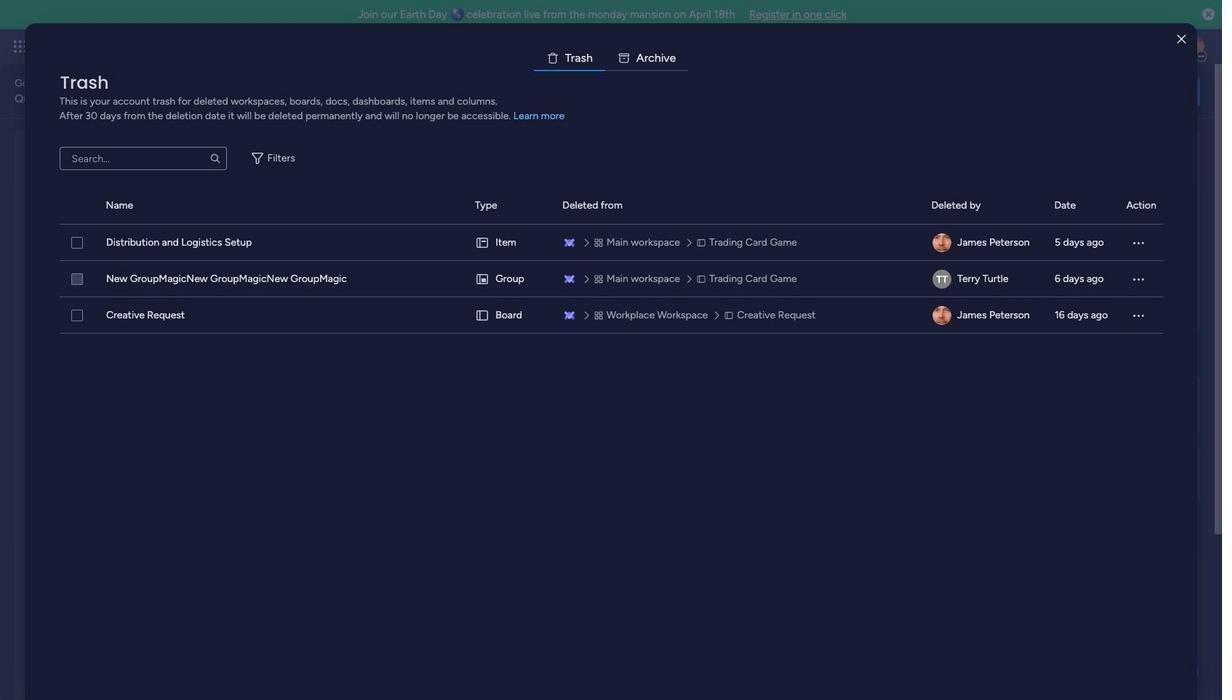Task type: describe. For each thing, give the bounding box(es) containing it.
3 row from the top
[[59, 298, 1164, 334]]

help center element
[[983, 447, 1201, 505]]

component image for public board icon for second add to favorites icon from the right
[[504, 318, 517, 331]]

0 vertical spatial james peterson image
[[1182, 35, 1205, 58]]

2 column header from the left
[[106, 188, 458, 224]]

7 column header from the left
[[1127, 188, 1163, 224]]

menu image for third row from the top
[[1132, 309, 1146, 323]]

terry turtle image
[[933, 270, 952, 289]]

5 column header from the left
[[932, 188, 1038, 224]]

1 column header from the left
[[59, 188, 89, 224]]

add to favorites image for 1st public board icon from the left
[[227, 295, 242, 310]]

1 public board image from the left
[[50, 295, 66, 311]]

1 row from the top
[[59, 225, 1164, 261]]

close image
[[1178, 34, 1187, 45]]

Search for items in the recycle bin search field
[[59, 147, 227, 170]]

public board image for second add to favorites icon from the right
[[504, 295, 520, 311]]



Task type: vqa. For each thing, say whether or not it's contained in the screenshot.
left JAMES PETERSON "image"
no



Task type: locate. For each thing, give the bounding box(es) containing it.
0 vertical spatial menu image
[[1132, 272, 1146, 287]]

2 add to favorites image from the left
[[454, 295, 469, 310]]

search image
[[209, 153, 221, 165]]

add to favorites image
[[227, 295, 242, 310], [454, 295, 469, 310]]

public board image
[[50, 295, 66, 311], [504, 295, 520, 311], [730, 295, 746, 311]]

3 column header from the left
[[475, 188, 545, 224]]

0 horizontal spatial james peterson image
[[933, 306, 952, 325]]

public board image
[[277, 295, 293, 311]]

1 image
[[1007, 30, 1021, 46]]

1 horizontal spatial component image
[[730, 318, 744, 331]]

0 horizontal spatial add to favorites image
[[227, 295, 242, 310]]

james peterson image inside row
[[933, 306, 952, 325]]

1 horizontal spatial add to favorites image
[[908, 295, 922, 310]]

1 menu image from the top
[[1132, 272, 1146, 287]]

1 component image from the left
[[504, 318, 517, 331]]

2 add to favorites image from the left
[[908, 295, 922, 310]]

6 column header from the left
[[1055, 188, 1110, 224]]

menu image
[[1132, 236, 1146, 250]]

row
[[59, 225, 1164, 261], [59, 261, 1164, 298], [59, 298, 1164, 334]]

column header
[[59, 188, 89, 224], [106, 188, 458, 224], [475, 188, 545, 224], [563, 188, 915, 224], [932, 188, 1038, 224], [1055, 188, 1110, 224], [1127, 188, 1163, 224]]

3 public board image from the left
[[730, 295, 746, 311]]

1 add to favorites image from the left
[[681, 295, 696, 310]]

james peterson image
[[1182, 35, 1205, 58], [933, 306, 952, 325]]

add to favorites image
[[681, 295, 696, 310], [908, 295, 922, 310]]

table
[[59, 188, 1164, 678]]

1 vertical spatial james peterson image
[[933, 306, 952, 325]]

select product image
[[13, 39, 28, 54]]

0 horizontal spatial component image
[[504, 318, 517, 331]]

component image
[[504, 318, 517, 331], [730, 318, 744, 331]]

quick search results list box
[[32, 165, 948, 358]]

row group
[[59, 188, 1164, 225]]

1 add to favorites image from the left
[[227, 295, 242, 310]]

menu image
[[1132, 272, 1146, 287], [1132, 309, 1146, 323]]

2 menu image from the top
[[1132, 309, 1146, 323]]

1 horizontal spatial add to favorites image
[[454, 295, 469, 310]]

0 horizontal spatial public board image
[[50, 295, 66, 311]]

1 vertical spatial menu image
[[1132, 309, 1146, 323]]

2 horizontal spatial public board image
[[730, 295, 746, 311]]

2 component image from the left
[[730, 318, 744, 331]]

getting started element
[[983, 377, 1201, 435]]

add to favorites image for public board image
[[454, 295, 469, 310]]

cell
[[475, 225, 546, 261], [932, 225, 1038, 261], [475, 261, 546, 298], [932, 261, 1038, 298], [475, 298, 546, 334], [932, 298, 1038, 334]]

public board image for 2nd add to favorites icon from the left
[[730, 295, 746, 311]]

templates image image
[[996, 139, 1188, 239]]

1 horizontal spatial james peterson image
[[1182, 35, 1205, 58]]

component image for public board icon for 2nd add to favorites icon from the left
[[730, 318, 744, 331]]

0 horizontal spatial add to favorites image
[[681, 295, 696, 310]]

james peterson image
[[933, 234, 952, 253]]

2 public board image from the left
[[504, 295, 520, 311]]

menu image for second row from the bottom
[[1132, 272, 1146, 287]]

4 column header from the left
[[563, 188, 915, 224]]

1 horizontal spatial public board image
[[504, 295, 520, 311]]

None search field
[[59, 147, 227, 170]]

2 row from the top
[[59, 261, 1164, 298]]



